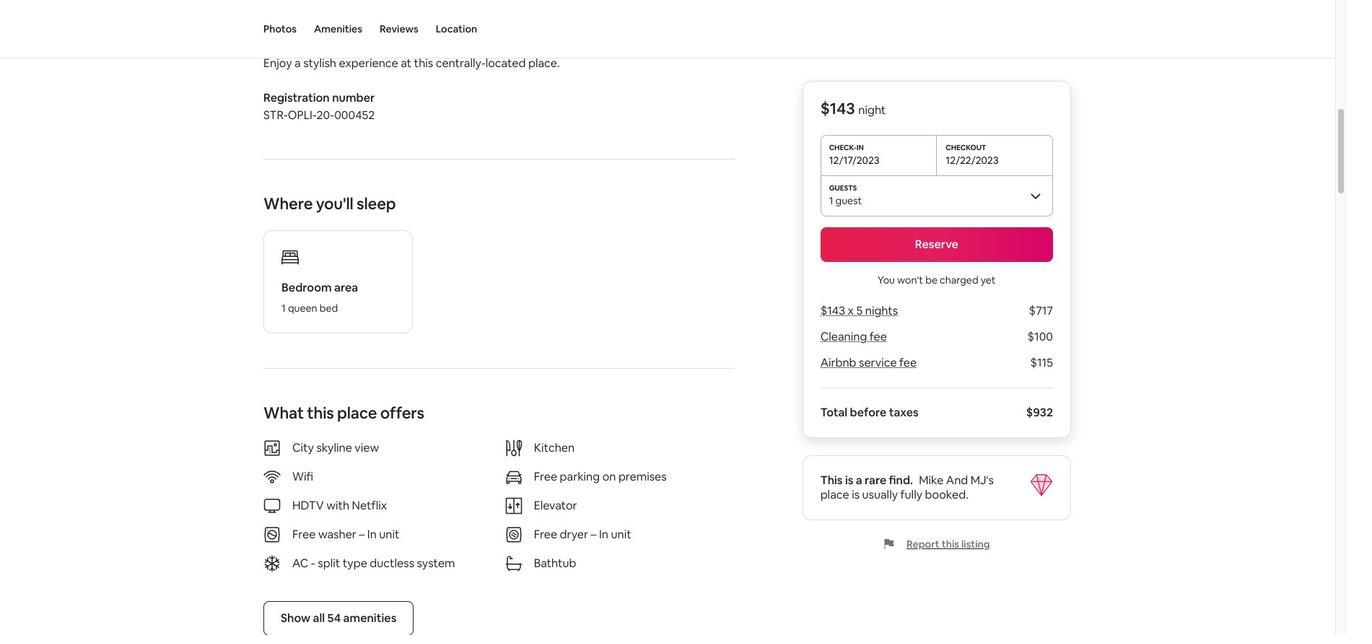 Task type: vqa. For each thing, say whether or not it's contained in the screenshot.
The $100
yes



Task type: describe. For each thing, give the bounding box(es) containing it.
all
[[313, 611, 325, 626]]

$143 for $143 x 5 nights
[[820, 303, 845, 318]]

booked.
[[925, 487, 969, 502]]

bedroom
[[281, 280, 332, 295]]

guest
[[835, 194, 862, 207]]

enjoy
[[263, 56, 292, 71]]

wifi
[[292, 469, 313, 484]]

bed
[[319, 302, 338, 315]]

parking
[[560, 469, 600, 484]]

is inside mike and mj's place is usually fully booked.
[[852, 487, 860, 502]]

$143 for $143 night
[[820, 98, 855, 118]]

number
[[332, 90, 375, 105]]

offers
[[380, 403, 424, 423]]

amenities
[[314, 22, 362, 35]]

airbnb service fee button
[[820, 355, 917, 370]]

view
[[355, 440, 379, 455]]

this
[[820, 473, 843, 488]]

dryer
[[560, 527, 588, 542]]

airbnb
[[820, 355, 856, 370]]

12/22/2023
[[946, 154, 999, 167]]

str-
[[263, 108, 288, 123]]

where
[[263, 193, 313, 214]]

experience
[[339, 56, 398, 71]]

1 guest
[[829, 194, 862, 207]]

usually
[[862, 487, 898, 502]]

free for free dryer – in unit
[[534, 527, 557, 542]]

be
[[925, 274, 938, 287]]

free parking on premises
[[534, 469, 667, 484]]

reserve button
[[820, 227, 1053, 262]]

reviews
[[380, 22, 418, 35]]

located
[[485, 56, 526, 71]]

free dryer – in unit
[[534, 527, 631, 542]]

ductless
[[370, 556, 414, 571]]

show
[[281, 611, 311, 626]]

report this listing
[[907, 538, 990, 551]]

premises
[[618, 469, 667, 484]]

0 vertical spatial this
[[414, 56, 433, 71]]

nights
[[865, 303, 898, 318]]

20-
[[317, 108, 334, 123]]

cleaning
[[820, 329, 867, 344]]

you won't be charged yet
[[878, 274, 996, 287]]

taxes
[[889, 405, 919, 420]]

and
[[946, 473, 968, 488]]

1 horizontal spatial a
[[856, 473, 862, 488]]

0 vertical spatial a
[[294, 56, 301, 71]]

amenities button
[[314, 0, 362, 58]]

5
[[856, 303, 863, 318]]

split
[[318, 556, 340, 571]]

system
[[417, 556, 455, 571]]

at
[[401, 56, 411, 71]]

location
[[436, 22, 477, 35]]

this for what this place offers
[[307, 403, 334, 423]]

kitchen
[[534, 440, 575, 455]]

$143 night
[[820, 98, 886, 118]]

netflix
[[352, 498, 387, 513]]

place inside mike and mj's place is usually fully booked.
[[820, 487, 849, 502]]

opli-
[[288, 108, 317, 123]]

you'll
[[316, 193, 353, 214]]

$143 x 5 nights button
[[820, 303, 898, 318]]

charged
[[940, 274, 978, 287]]

ac - split type ductless system
[[292, 556, 455, 571]]

queen
[[288, 302, 317, 315]]

unit for free washer – in unit
[[379, 527, 400, 542]]

in for dryer
[[599, 527, 608, 542]]

place.
[[528, 56, 560, 71]]

washer
[[318, 527, 356, 542]]



Task type: locate. For each thing, give the bounding box(es) containing it.
free down kitchen on the left bottom of the page
[[534, 469, 557, 484]]

stylish
[[303, 56, 336, 71]]

reserve
[[915, 237, 958, 252]]

with
[[326, 498, 349, 513]]

– right dryer
[[591, 527, 597, 542]]

1 vertical spatial a
[[856, 473, 862, 488]]

find.
[[889, 473, 913, 488]]

mj's
[[971, 473, 994, 488]]

1 horizontal spatial unit
[[611, 527, 631, 542]]

fee
[[870, 329, 887, 344], [899, 355, 917, 370]]

sleep
[[357, 193, 396, 214]]

free left dryer
[[534, 527, 557, 542]]

$115
[[1030, 355, 1053, 370]]

on
[[602, 469, 616, 484]]

mike and mj's place is usually fully booked.
[[820, 473, 994, 502]]

1 vertical spatial fee
[[899, 355, 917, 370]]

1 horizontal spatial –
[[591, 527, 597, 542]]

listing
[[961, 538, 990, 551]]

enjoy a stylish experience at this centrally-located place.
[[263, 56, 560, 71]]

– for washer
[[359, 527, 365, 542]]

000452
[[334, 108, 375, 123]]

1 inside 1 guest dropdown button
[[829, 194, 833, 207]]

unit right dryer
[[611, 527, 631, 542]]

2 $143 from the top
[[820, 303, 845, 318]]

0 vertical spatial $143
[[820, 98, 855, 118]]

0 horizontal spatial 1
[[281, 302, 286, 315]]

0 horizontal spatial unit
[[379, 527, 400, 542]]

centrally-
[[436, 56, 485, 71]]

0 vertical spatial place
[[337, 403, 377, 423]]

registration
[[263, 90, 330, 105]]

photos
[[263, 22, 297, 35]]

cleaning fee button
[[820, 329, 887, 344]]

x
[[848, 303, 854, 318]]

1 horizontal spatial fee
[[899, 355, 917, 370]]

unit
[[379, 527, 400, 542], [611, 527, 631, 542]]

type
[[343, 556, 367, 571]]

0 horizontal spatial fee
[[870, 329, 887, 344]]

unit for free dryer – in unit
[[611, 527, 631, 542]]

free washer – in unit
[[292, 527, 400, 542]]

yet
[[981, 274, 996, 287]]

this left listing
[[942, 538, 959, 551]]

2 – from the left
[[591, 527, 597, 542]]

in up the ac - split type ductless system
[[367, 527, 377, 542]]

a
[[294, 56, 301, 71], [856, 473, 862, 488]]

is left usually
[[852, 487, 860, 502]]

0 horizontal spatial –
[[359, 527, 365, 542]]

airbnb service fee
[[820, 355, 917, 370]]

0 horizontal spatial a
[[294, 56, 301, 71]]

1 – from the left
[[359, 527, 365, 542]]

city
[[292, 440, 314, 455]]

fee up service
[[870, 329, 887, 344]]

fully
[[900, 487, 922, 502]]

show all 54 amenities
[[281, 611, 396, 626]]

free for free parking on premises
[[534, 469, 557, 484]]

1 horizontal spatial in
[[599, 527, 608, 542]]

what
[[263, 403, 304, 423]]

place
[[337, 403, 377, 423], [820, 487, 849, 502]]

$143 left night at the right top of the page
[[820, 98, 855, 118]]

rare
[[865, 473, 886, 488]]

12/17/2023
[[829, 154, 880, 167]]

– right 'washer'
[[359, 527, 365, 542]]

registration number str-opli-20-000452
[[263, 90, 375, 123]]

-
[[311, 556, 315, 571]]

skyline
[[316, 440, 352, 455]]

$100
[[1027, 329, 1053, 344]]

1 in from the left
[[367, 527, 377, 542]]

1 horizontal spatial this
[[414, 56, 433, 71]]

mike
[[919, 473, 944, 488]]

2 horizontal spatial this
[[942, 538, 959, 551]]

won't
[[897, 274, 923, 287]]

this for report this listing
[[942, 538, 959, 551]]

hdtv
[[292, 498, 324, 513]]

ac
[[292, 556, 308, 571]]

1 vertical spatial 1
[[281, 302, 286, 315]]

place up view
[[337, 403, 377, 423]]

0 horizontal spatial place
[[337, 403, 377, 423]]

free for free washer – in unit
[[292, 527, 316, 542]]

location button
[[436, 0, 477, 58]]

0 horizontal spatial this
[[307, 403, 334, 423]]

where you'll sleep
[[263, 193, 396, 214]]

amenities
[[343, 611, 396, 626]]

0 vertical spatial 1
[[829, 194, 833, 207]]

2 in from the left
[[599, 527, 608, 542]]

this is a rare find.
[[820, 473, 913, 488]]

show all 54 amenities button
[[263, 601, 414, 635]]

1 vertical spatial this
[[307, 403, 334, 423]]

in right dryer
[[599, 527, 608, 542]]

free
[[534, 469, 557, 484], [292, 527, 316, 542], [534, 527, 557, 542]]

1 vertical spatial $143
[[820, 303, 845, 318]]

– for dryer
[[591, 527, 597, 542]]

free up ac
[[292, 527, 316, 542]]

fee right service
[[899, 355, 917, 370]]

$717
[[1029, 303, 1053, 318]]

reviews button
[[380, 0, 418, 58]]

a left rare
[[856, 473, 862, 488]]

a right enjoy
[[294, 56, 301, 71]]

1 vertical spatial place
[[820, 487, 849, 502]]

$143 x 5 nights
[[820, 303, 898, 318]]

this right 'at'
[[414, 56, 433, 71]]

0 horizontal spatial in
[[367, 527, 377, 542]]

total before taxes
[[820, 405, 919, 420]]

this
[[414, 56, 433, 71], [307, 403, 334, 423], [942, 538, 959, 551]]

unit up ductless
[[379, 527, 400, 542]]

2 unit from the left
[[611, 527, 631, 542]]

1 horizontal spatial 1
[[829, 194, 833, 207]]

place left rare
[[820, 487, 849, 502]]

is
[[845, 473, 853, 488], [852, 487, 860, 502]]

1 $143 from the top
[[820, 98, 855, 118]]

photos button
[[263, 0, 297, 58]]

is right 'this'
[[845, 473, 853, 488]]

you
[[878, 274, 895, 287]]

1 horizontal spatial place
[[820, 487, 849, 502]]

night
[[858, 102, 886, 118]]

1 unit from the left
[[379, 527, 400, 542]]

report this listing button
[[883, 538, 990, 551]]

total
[[820, 405, 847, 420]]

1 inside bedroom area 1 queen bed
[[281, 302, 286, 315]]

1 guest button
[[820, 175, 1053, 216]]

0 vertical spatial fee
[[870, 329, 887, 344]]

in for washer
[[367, 527, 377, 542]]

area
[[334, 280, 358, 295]]

54
[[327, 611, 341, 626]]

bathtub
[[534, 556, 576, 571]]

this right what
[[307, 403, 334, 423]]

2 vertical spatial this
[[942, 538, 959, 551]]

service
[[859, 355, 897, 370]]

$932
[[1026, 405, 1053, 420]]

bedroom area 1 queen bed
[[281, 280, 358, 315]]

what this place offers
[[263, 403, 424, 423]]

$143 left x
[[820, 303, 845, 318]]

hdtv with netflix
[[292, 498, 387, 513]]

cleaning fee
[[820, 329, 887, 344]]

1 left queen
[[281, 302, 286, 315]]

before
[[850, 405, 887, 420]]

1 left guest
[[829, 194, 833, 207]]



